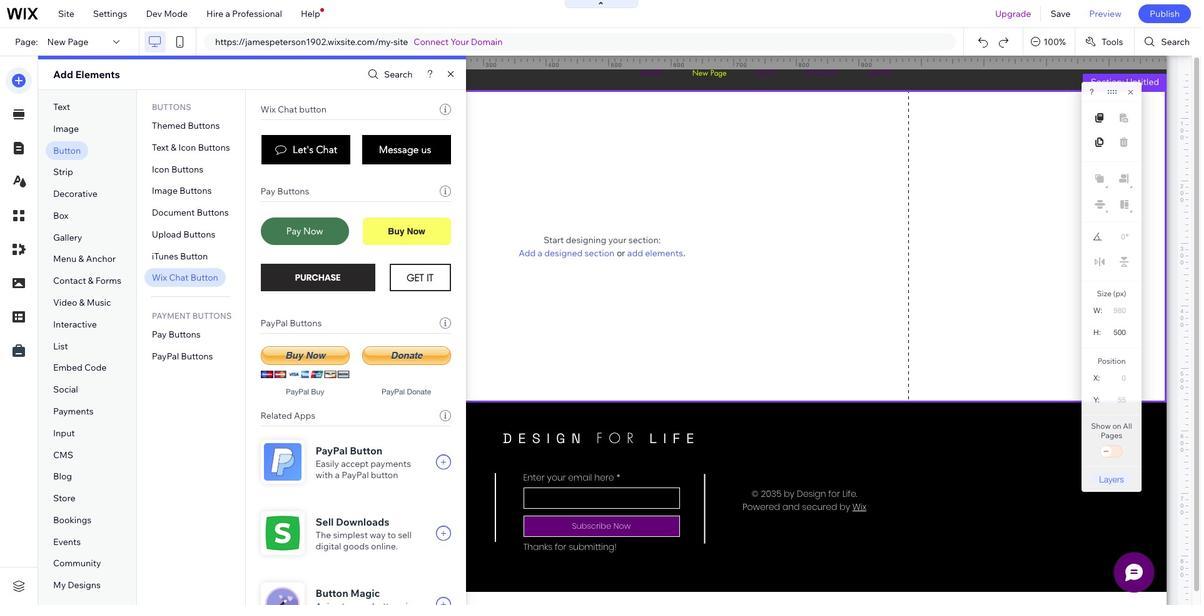 Task type: describe. For each thing, give the bounding box(es) containing it.
your
[[608, 234, 627, 246]]

layers
[[1099, 474, 1124, 485]]

cms
[[53, 449, 73, 461]]

bookings
[[53, 515, 91, 526]]

with
[[316, 470, 333, 481]]

itunes button
[[152, 251, 208, 262]]

image for image buttons
[[152, 185, 178, 197]]

embed
[[53, 362, 82, 374]]

0 horizontal spatial search
[[384, 69, 413, 80]]

400
[[548, 61, 560, 68]]

a inside start designing your section: add a designed section or add elements .
[[538, 247, 542, 259]]

button up "strip"
[[53, 145, 81, 156]]

button left magic
[[316, 587, 348, 600]]

https://jamespeterson1902.wixsite.com/my-
[[215, 36, 393, 48]]

my designs
[[53, 580, 101, 591]]

°
[[1126, 233, 1129, 241]]

music
[[87, 297, 111, 308]]

& for video
[[79, 297, 85, 308]]

section: untitled
[[1091, 76, 1159, 88]]

0 vertical spatial add
[[53, 68, 73, 81]]

related apps
[[261, 410, 315, 422]]

professional
[[232, 8, 282, 19]]

1 horizontal spatial search
[[1161, 36, 1190, 48]]

wix chat button
[[261, 104, 327, 115]]

paypal donate
[[382, 388, 431, 397]]

decorative
[[53, 188, 98, 200]]

1 horizontal spatial pay
[[261, 186, 275, 197]]

& for text
[[171, 142, 176, 153]]

your
[[451, 36, 469, 48]]

code
[[84, 362, 106, 374]]

(px)
[[1113, 289, 1126, 298]]

100%
[[1044, 36, 1066, 48]]

1 vertical spatial icon
[[152, 164, 169, 175]]

0 horizontal spatial paypal buttons
[[152, 351, 213, 362]]

600
[[673, 61, 685, 68]]

icon buttons
[[152, 164, 203, 175]]

payments
[[370, 459, 411, 470]]

elements
[[75, 68, 120, 81]]

text for text & icon buttons
[[152, 142, 169, 153]]

payment buttons
[[152, 311, 232, 321]]

mode
[[164, 8, 188, 19]]

contact
[[53, 275, 86, 287]]

help
[[301, 8, 320, 19]]

text & icon buttons
[[152, 142, 230, 153]]

upload
[[152, 229, 181, 240]]

pages
[[1101, 431, 1122, 440]]

input
[[53, 428, 75, 439]]

designs
[[68, 580, 101, 591]]

save button
[[1041, 0, 1080, 28]]

apps
[[294, 410, 315, 422]]

upgrade
[[995, 8, 1031, 19]]

wix for wix chat button
[[261, 104, 276, 115]]

document
[[152, 207, 195, 218]]

chat for button
[[278, 104, 297, 115]]

new page
[[47, 36, 88, 48]]

contact & forms
[[53, 275, 121, 287]]

goods
[[343, 541, 369, 552]]

donate
[[407, 388, 431, 397]]

100% button
[[1024, 28, 1075, 56]]

layers button
[[1092, 473, 1132, 486]]

strip
[[53, 167, 73, 178]]

social
[[53, 384, 78, 395]]

upload buttons
[[152, 229, 215, 240]]

paypal buy
[[286, 388, 324, 397]]

add a designed section button
[[519, 247, 614, 259]]

0 vertical spatial button
[[299, 104, 327, 115]]

position
[[1097, 357, 1126, 366]]

untitled
[[1126, 76, 1159, 88]]

preview button
[[1080, 0, 1131, 28]]

all
[[1123, 422, 1132, 431]]

1 vertical spatial search button
[[365, 65, 413, 84]]

interactive
[[53, 319, 97, 330]]

site
[[393, 36, 408, 48]]

900
[[861, 61, 872, 68]]

500
[[611, 61, 622, 68]]

easily
[[316, 459, 339, 470]]

video
[[53, 297, 77, 308]]

button up wix chat button
[[180, 251, 208, 262]]

designed
[[544, 247, 583, 259]]

connect
[[414, 36, 449, 48]]

show
[[1091, 422, 1111, 431]]

way
[[370, 530, 386, 541]]

sell downloads the simplest way to sell digital goods online.
[[316, 516, 412, 552]]

magic
[[351, 587, 380, 600]]

section:
[[629, 234, 661, 246]]

1 vertical spatial pay buttons
[[152, 329, 201, 340]]

themed buttons
[[152, 120, 220, 131]]



Task type: vqa. For each thing, say whether or not it's contained in the screenshot.
the leftmost wix
yes



Task type: locate. For each thing, give the bounding box(es) containing it.
section:
[[1091, 76, 1124, 88]]

add elements button
[[627, 247, 683, 259]]

blog
[[53, 471, 72, 482]]

image for image
[[53, 123, 79, 134]]

button magic
[[316, 587, 380, 600]]

button
[[53, 145, 81, 156], [180, 251, 208, 262], [191, 272, 218, 284], [350, 445, 382, 457], [316, 587, 348, 600]]

0 horizontal spatial wix
[[152, 272, 167, 284]]

& for menu
[[78, 254, 84, 265]]

paypal
[[261, 318, 288, 329], [152, 351, 179, 362], [286, 388, 309, 397], [382, 388, 405, 397], [316, 445, 348, 457], [342, 470, 369, 481]]

add left designed
[[519, 247, 536, 259]]

list
[[53, 341, 68, 352]]

0 vertical spatial search
[[1161, 36, 1190, 48]]

menu
[[53, 254, 76, 265]]

a inside paypal button easily accept payments with a paypal button
[[335, 470, 340, 481]]

300
[[486, 61, 497, 68]]

None text field
[[1108, 229, 1125, 245], [1107, 302, 1131, 319], [1107, 324, 1131, 341], [1108, 229, 1125, 245], [1107, 302, 1131, 319], [1107, 324, 1131, 341]]

a left designed
[[538, 247, 542, 259]]

chat for button
[[169, 272, 189, 284]]

1 vertical spatial wix
[[152, 272, 167, 284]]

my
[[53, 580, 66, 591]]

gallery
[[53, 232, 82, 243]]

& up icon buttons on the top of the page
[[171, 142, 176, 153]]

& right video
[[79, 297, 85, 308]]

text down add elements
[[53, 101, 70, 113]]

& right menu
[[78, 254, 84, 265]]

1 horizontal spatial chat
[[278, 104, 297, 115]]

w:
[[1093, 307, 1102, 315]]

search button down publish button
[[1135, 28, 1201, 56]]

1 vertical spatial text
[[152, 142, 169, 153]]

accept
[[341, 459, 368, 470]]

paypal button easily accept payments with a paypal button
[[316, 445, 411, 481]]

1 vertical spatial pay
[[152, 329, 167, 340]]

online.
[[371, 541, 398, 552]]

800
[[798, 61, 810, 68]]

the
[[316, 530, 331, 541]]

anchor
[[86, 254, 116, 265]]

related
[[261, 410, 292, 422]]

button down itunes button
[[191, 272, 218, 284]]

text for text
[[53, 101, 70, 113]]

button up the "accept"
[[350, 445, 382, 457]]

to
[[388, 530, 396, 541]]

text
[[53, 101, 70, 113], [152, 142, 169, 153]]

dev mode
[[146, 8, 188, 19]]

search button
[[1135, 28, 1201, 56], [365, 65, 413, 84]]

downloads
[[336, 516, 389, 529]]

1 horizontal spatial text
[[152, 142, 169, 153]]

y:
[[1093, 396, 1100, 405]]

0 horizontal spatial text
[[53, 101, 70, 113]]

button inside paypal button easily accept payments with a paypal button
[[371, 470, 398, 481]]

1 vertical spatial search
[[384, 69, 413, 80]]

chat
[[278, 104, 297, 115], [169, 272, 189, 284]]

& for contact
[[88, 275, 94, 287]]

add down new page
[[53, 68, 73, 81]]

0 vertical spatial search button
[[1135, 28, 1201, 56]]

document buttons
[[152, 207, 229, 218]]

0 horizontal spatial image
[[53, 123, 79, 134]]

video & music
[[53, 297, 111, 308]]

elements
[[645, 247, 683, 259]]

0 horizontal spatial pay
[[152, 329, 167, 340]]

icon down themed buttons
[[178, 142, 196, 153]]

?
[[1090, 88, 1094, 96]]

1 vertical spatial a
[[538, 247, 542, 259]]

text down themed
[[152, 142, 169, 153]]

size (px)
[[1097, 289, 1126, 298]]

0 horizontal spatial a
[[225, 8, 230, 19]]

0 horizontal spatial pay buttons
[[152, 329, 201, 340]]

start designing your section: add a designed section or add elements .
[[519, 234, 685, 259]]

1 vertical spatial paypal buttons
[[152, 351, 213, 362]]

start
[[544, 234, 564, 246]]

1 horizontal spatial image
[[152, 185, 178, 197]]

show on all pages
[[1091, 422, 1132, 440]]

1 horizontal spatial add
[[519, 247, 536, 259]]

add elements
[[53, 68, 120, 81]]

1 vertical spatial image
[[152, 185, 178, 197]]

1 horizontal spatial icon
[[178, 142, 196, 153]]

& left the forms
[[88, 275, 94, 287]]

0 vertical spatial pay buttons
[[261, 186, 309, 197]]

a right with
[[335, 470, 340, 481]]

1 horizontal spatial a
[[335, 470, 340, 481]]

1 horizontal spatial search button
[[1135, 28, 1201, 56]]

0 horizontal spatial chat
[[169, 272, 189, 284]]

tools
[[1101, 36, 1123, 48]]

&
[[171, 142, 176, 153], [78, 254, 84, 265], [88, 275, 94, 287], [79, 297, 85, 308]]

h:
[[1093, 328, 1101, 337]]

0 vertical spatial a
[[225, 8, 230, 19]]

2 horizontal spatial a
[[538, 247, 542, 259]]

0 vertical spatial chat
[[278, 104, 297, 115]]

digital
[[316, 541, 341, 552]]

payments
[[53, 406, 94, 417]]

.
[[683, 248, 685, 258]]

1 horizontal spatial wix
[[261, 104, 276, 115]]

search down publish button
[[1161, 36, 1190, 48]]

0 vertical spatial text
[[53, 101, 70, 113]]

0 vertical spatial paypal buttons
[[261, 318, 322, 329]]

tools button
[[1075, 28, 1134, 56]]

0 horizontal spatial add
[[53, 68, 73, 81]]

1 vertical spatial add
[[519, 247, 536, 259]]

new
[[47, 36, 66, 48]]

add inside start designing your section: add a designed section or add elements .
[[519, 247, 536, 259]]

0 vertical spatial image
[[53, 123, 79, 134]]

700
[[736, 61, 747, 68]]

1 horizontal spatial paypal buttons
[[261, 318, 322, 329]]

a right the hire
[[225, 8, 230, 19]]

domain
[[471, 36, 503, 48]]

icon up image buttons
[[152, 164, 169, 175]]

1 horizontal spatial pay buttons
[[261, 186, 309, 197]]

image buttons
[[152, 185, 212, 197]]

0 vertical spatial wix
[[261, 104, 276, 115]]

image up document
[[152, 185, 178, 197]]

itunes
[[152, 251, 178, 262]]

payment
[[152, 311, 191, 321]]

search down site
[[384, 69, 413, 80]]

0 vertical spatial icon
[[178, 142, 196, 153]]

box
[[53, 210, 68, 221]]

image
[[53, 123, 79, 134], [152, 185, 178, 197]]

size
[[1097, 289, 1111, 298]]

button inside paypal button easily accept payments with a paypal button
[[350, 445, 382, 457]]

themed
[[152, 120, 186, 131]]

2 vertical spatial a
[[335, 470, 340, 481]]

simplest
[[333, 530, 368, 541]]

site
[[58, 8, 74, 19]]

1 horizontal spatial button
[[371, 470, 398, 481]]

button
[[299, 104, 327, 115], [371, 470, 398, 481]]

wix chat button
[[152, 272, 218, 284]]

add
[[53, 68, 73, 81], [519, 247, 536, 259]]

0 vertical spatial pay
[[261, 186, 275, 197]]

None text field
[[1106, 370, 1131, 387], [1106, 392, 1131, 408], [1106, 370, 1131, 387], [1106, 392, 1131, 408]]

hire a professional
[[206, 8, 282, 19]]

publish button
[[1138, 4, 1191, 23]]

switch
[[1099, 444, 1124, 461]]

events
[[53, 536, 81, 548]]

hire
[[206, 8, 223, 19]]

wix for wix chat button
[[152, 272, 167, 284]]

x:
[[1093, 374, 1100, 383]]

icon
[[178, 142, 196, 153], [152, 164, 169, 175]]

store
[[53, 493, 75, 504]]

forms
[[96, 275, 121, 287]]

community
[[53, 558, 101, 569]]

0 horizontal spatial button
[[299, 104, 327, 115]]

on
[[1112, 422, 1121, 431]]

1 vertical spatial button
[[371, 470, 398, 481]]

search
[[1161, 36, 1190, 48], [384, 69, 413, 80]]

0 horizontal spatial search button
[[365, 65, 413, 84]]

preview
[[1089, 8, 1122, 19]]

dev
[[146, 8, 162, 19]]

1 vertical spatial chat
[[169, 272, 189, 284]]

0 horizontal spatial icon
[[152, 164, 169, 175]]

designing
[[566, 234, 606, 246]]

search button down site
[[365, 65, 413, 84]]

image up "strip"
[[53, 123, 79, 134]]



